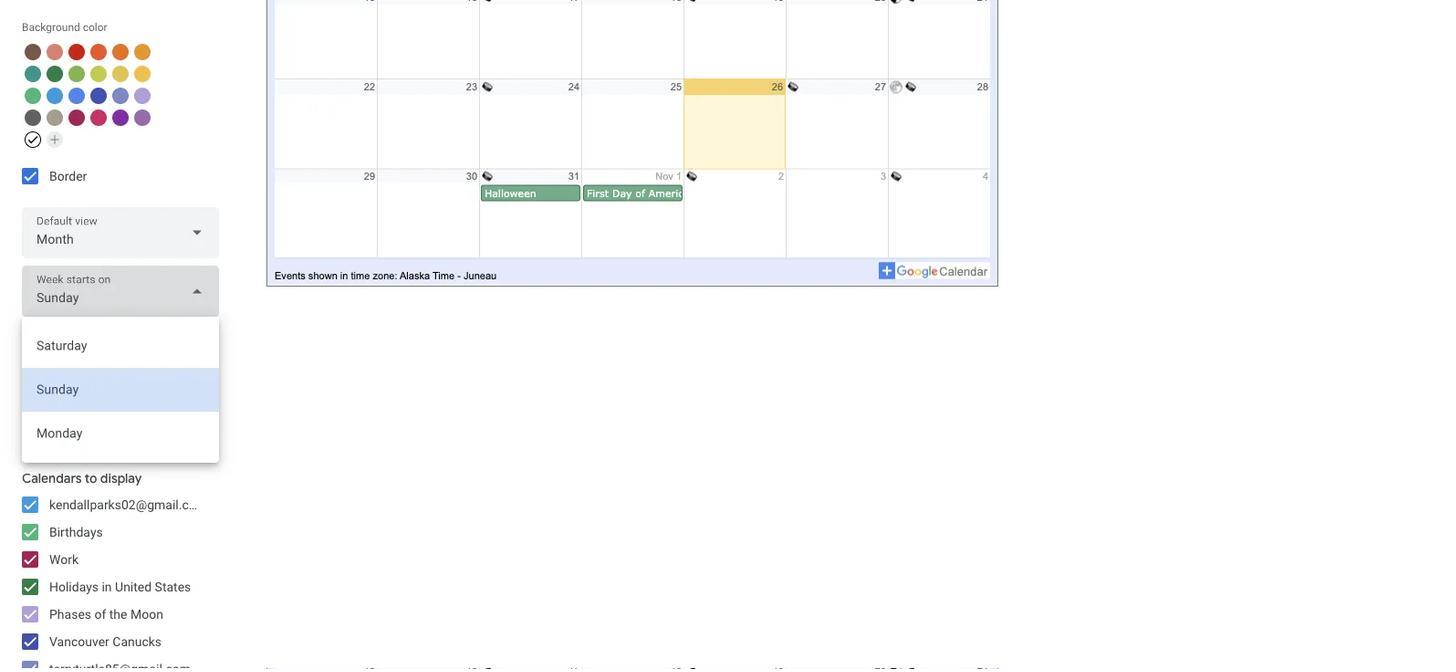 Task type: vqa. For each thing, say whether or not it's contained in the screenshot.
10 in grid
no



Task type: describe. For each thing, give the bounding box(es) containing it.
birch menu item
[[47, 110, 63, 126]]

week starts on list box
[[22, 317, 219, 463]]

citron menu item
[[112, 66, 129, 82]]

tomato menu item
[[68, 44, 85, 60]]

cobalt menu item
[[68, 88, 85, 104]]

eucalyptus menu item
[[25, 66, 41, 82]]

sage menu item
[[25, 88, 41, 104]]

calendar color menu item
[[25, 131, 41, 148]]

2 option from the top
[[22, 368, 219, 412]]

phases of the moon
[[49, 607, 163, 622]]

amethyst menu item
[[134, 110, 151, 126]]

pistachio menu item
[[68, 66, 85, 82]]

radicchio menu item
[[68, 110, 85, 126]]

kendallparks02@gmail.com
[[49, 497, 207, 512]]

vancouver
[[49, 634, 109, 649]]

pumpkin menu item
[[112, 44, 129, 60]]

to
[[85, 470, 97, 486]]

add custom color menu item
[[47, 131, 63, 148]]

states
[[155, 579, 191, 594]]

background
[[22, 21, 80, 34]]

avocado menu item
[[90, 66, 107, 82]]

basil menu item
[[47, 66, 63, 82]]

graphite menu item
[[25, 110, 41, 126]]

phases
[[49, 607, 91, 622]]

grape menu item
[[112, 110, 129, 126]]



Task type: locate. For each thing, give the bounding box(es) containing it.
display
[[100, 470, 142, 486]]

wisteria menu item
[[134, 88, 151, 104]]

holidays in united states
[[49, 579, 191, 594]]

3 option from the top
[[22, 412, 219, 455]]

lavender menu item
[[112, 88, 129, 104]]

flamingo menu item
[[47, 44, 63, 60]]

birthdays
[[49, 524, 103, 539]]

holidays
[[49, 579, 99, 594]]

banana menu item
[[134, 66, 151, 82]]

None field
[[22, 207, 219, 258], [22, 266, 219, 317], [22, 207, 219, 258], [22, 266, 219, 317]]

cherry blossom menu item
[[90, 110, 107, 126]]

of
[[94, 607, 106, 622]]

calendars to display
[[22, 470, 142, 486]]

moon
[[130, 607, 163, 622]]

1 option from the top
[[22, 324, 219, 368]]

canucks
[[113, 634, 162, 649]]

peacock menu item
[[47, 88, 63, 104]]

vancouver canucks
[[49, 634, 162, 649]]

background color
[[22, 21, 107, 34]]

blueberry menu item
[[90, 88, 107, 104]]

color
[[83, 21, 107, 34]]

cocoa menu item
[[25, 44, 41, 60]]

in
[[102, 579, 112, 594]]

border
[[49, 168, 87, 183]]

united
[[115, 579, 152, 594]]

option
[[22, 324, 219, 368], [22, 368, 219, 412], [22, 412, 219, 455]]

work
[[49, 552, 79, 567]]

calendars
[[22, 470, 82, 486]]

mango menu item
[[134, 44, 151, 60]]

the
[[109, 607, 127, 622]]

tangerine menu item
[[90, 44, 107, 60]]



